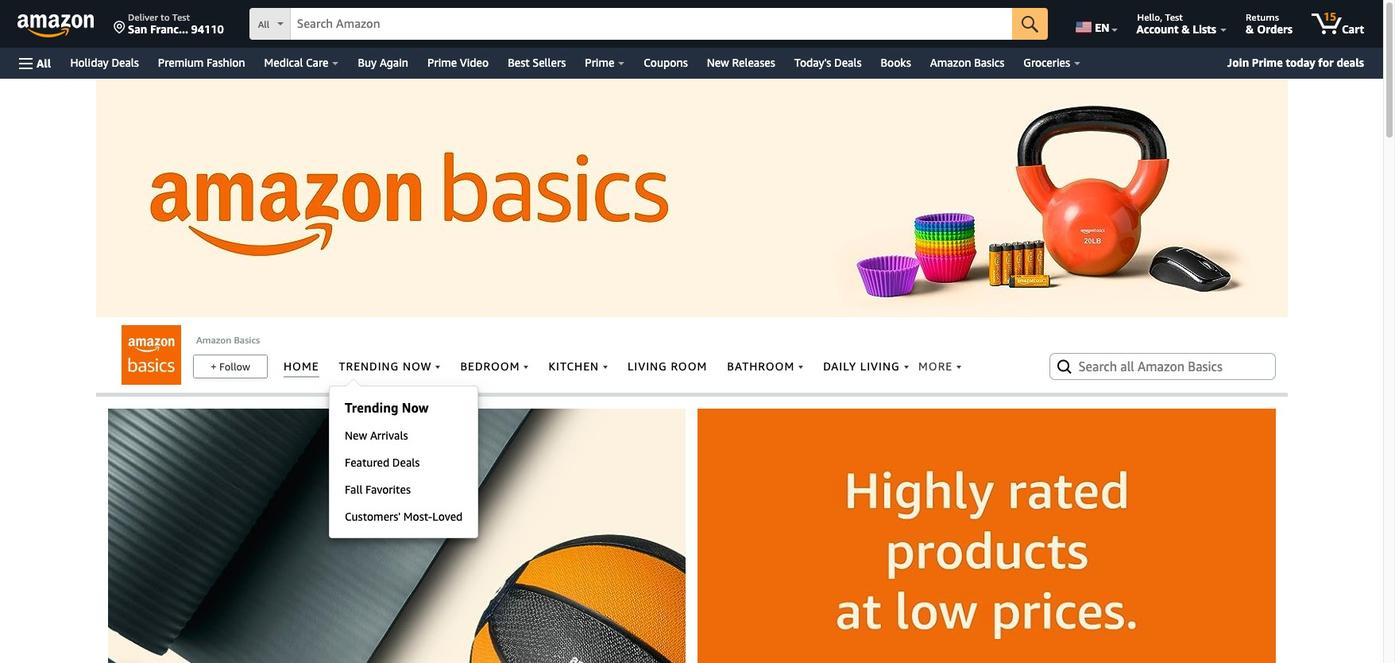 Task type: locate. For each thing, give the bounding box(es) containing it.
to
[[161, 11, 170, 23]]

deals right 'today's'
[[835, 56, 862, 69]]

Search all Amazon Basics search field
[[1079, 353, 1250, 380]]

deals
[[112, 56, 139, 69], [835, 56, 862, 69]]

&
[[1182, 22, 1191, 36], [1247, 22, 1255, 36]]

None submit
[[1013, 8, 1049, 40]]

94110‌
[[191, 22, 224, 36]]

0 vertical spatial all
[[258, 18, 270, 30]]

best sellers
[[508, 56, 566, 69]]

0 vertical spatial basics
[[975, 56, 1005, 69]]

& left lists
[[1182, 22, 1191, 36]]

1 horizontal spatial basics
[[975, 56, 1005, 69]]

amazon inside navigation navigation
[[931, 56, 972, 69]]

& left orders
[[1247, 22, 1255, 36]]

holiday
[[70, 56, 109, 69]]

0 horizontal spatial prime
[[428, 56, 457, 69]]

2 deals from the left
[[835, 56, 862, 69]]

0 horizontal spatial deals
[[112, 56, 139, 69]]

2 & from the left
[[1247, 22, 1255, 36]]

1 horizontal spatial &
[[1247, 22, 1255, 36]]

test right hello,
[[1166, 11, 1184, 23]]

amazon image
[[17, 14, 95, 38]]

coupons
[[644, 56, 688, 69]]

0 horizontal spatial test
[[172, 11, 190, 23]]

orders
[[1258, 22, 1293, 36]]

basics up follow
[[234, 334, 260, 346]]

lists
[[1194, 22, 1217, 36]]

groceries
[[1024, 56, 1071, 69]]

prime
[[428, 56, 457, 69], [585, 56, 615, 69], [1253, 56, 1284, 69]]

join
[[1228, 56, 1250, 69]]

prime for prime video
[[428, 56, 457, 69]]

1 test from the left
[[172, 11, 190, 23]]

1 horizontal spatial amazon basics
[[931, 56, 1005, 69]]

today's
[[795, 56, 832, 69]]

amazon basics link up + follow
[[196, 334, 260, 346]]

amazon basics link right books
[[921, 52, 1015, 74]]

1 deals from the left
[[112, 56, 139, 69]]

amazon
[[931, 56, 972, 69], [196, 334, 232, 346]]

test right to at the top left of page
[[172, 11, 190, 23]]

1 & from the left
[[1182, 22, 1191, 36]]

amazon basics inside the 'amazon basics' link
[[931, 56, 1005, 69]]

deals down "san"
[[112, 56, 139, 69]]

basics
[[975, 56, 1005, 69], [234, 334, 260, 346]]

1 horizontal spatial deals
[[835, 56, 862, 69]]

medical
[[264, 56, 303, 69]]

All search field
[[249, 8, 1049, 41]]

amazon up +
[[196, 334, 232, 346]]

medical care link
[[255, 52, 349, 74]]

1 vertical spatial amazon basics link
[[196, 334, 260, 346]]

& for account
[[1182, 22, 1191, 36]]

amazon basics up + follow
[[196, 334, 260, 346]]

deals for holiday deals
[[112, 56, 139, 69]]

0 horizontal spatial all
[[37, 56, 51, 70]]

prime right join
[[1253, 56, 1284, 69]]

1 horizontal spatial amazon
[[931, 56, 972, 69]]

1 horizontal spatial all
[[258, 18, 270, 30]]

0 horizontal spatial basics
[[234, 334, 260, 346]]

best sellers link
[[499, 52, 576, 74]]

+ follow button
[[194, 355, 267, 378]]

1 horizontal spatial prime
[[585, 56, 615, 69]]

0 horizontal spatial amazon basics
[[196, 334, 260, 346]]

for
[[1319, 56, 1335, 69]]

0 horizontal spatial amazon
[[196, 334, 232, 346]]

all up medical
[[258, 18, 270, 30]]

account
[[1137, 22, 1179, 36]]

0 horizontal spatial amazon basics link
[[196, 334, 260, 346]]

basics left groceries
[[975, 56, 1005, 69]]

1 horizontal spatial test
[[1166, 11, 1184, 23]]

amazon basics link
[[921, 52, 1015, 74], [196, 334, 260, 346]]

care
[[306, 56, 329, 69]]

0 horizontal spatial &
[[1182, 22, 1191, 36]]

prime right sellers
[[585, 56, 615, 69]]

releases
[[733, 56, 776, 69]]

2 prime from the left
[[585, 56, 615, 69]]

test
[[172, 11, 190, 23], [1166, 11, 1184, 23]]

buy again
[[358, 56, 409, 69]]

amazon basics right books
[[931, 56, 1005, 69]]

navigation navigation
[[0, 0, 1384, 79]]

returns & orders
[[1247, 11, 1293, 36]]

amazon right books
[[931, 56, 972, 69]]

join prime today for deals link
[[1222, 52, 1371, 73]]

prime left the video
[[428, 56, 457, 69]]

amazon basics
[[931, 56, 1005, 69], [196, 334, 260, 346]]

1 vertical spatial amazon basics
[[196, 334, 260, 346]]

new
[[707, 56, 730, 69]]

0 vertical spatial amazon basics
[[931, 56, 1005, 69]]

all
[[258, 18, 270, 30], [37, 56, 51, 70]]

none submit inside the all search field
[[1013, 8, 1049, 40]]

deals for today's deals
[[835, 56, 862, 69]]

& inside returns & orders
[[1247, 22, 1255, 36]]

1 vertical spatial all
[[37, 56, 51, 70]]

15
[[1324, 10, 1337, 23]]

all down amazon image
[[37, 56, 51, 70]]

new releases link
[[698, 52, 785, 74]]

1 prime from the left
[[428, 56, 457, 69]]

2 horizontal spatial prime
[[1253, 56, 1284, 69]]

0 vertical spatial amazon basics link
[[921, 52, 1015, 74]]

0 vertical spatial amazon
[[931, 56, 972, 69]]



Task type: describe. For each thing, give the bounding box(es) containing it.
medical care
[[264, 56, 329, 69]]

+
[[211, 360, 217, 373]]

holiday deals
[[70, 56, 139, 69]]

franc...
[[150, 22, 188, 36]]

basics inside navigation navigation
[[975, 56, 1005, 69]]

follow
[[219, 360, 250, 373]]

today
[[1287, 56, 1316, 69]]

all button
[[12, 48, 58, 79]]

premium fashion link
[[149, 52, 255, 74]]

& for returns
[[1247, 22, 1255, 36]]

en link
[[1067, 4, 1125, 44]]

today's deals
[[795, 56, 862, 69]]

deals
[[1337, 56, 1365, 69]]

prime link
[[576, 52, 635, 74]]

deliver
[[128, 11, 158, 23]]

fashion
[[207, 56, 245, 69]]

en
[[1096, 21, 1110, 34]]

all inside button
[[37, 56, 51, 70]]

new releases
[[707, 56, 776, 69]]

1 vertical spatial basics
[[234, 334, 260, 346]]

hello,
[[1138, 11, 1163, 23]]

cart
[[1343, 22, 1365, 36]]

search image
[[1055, 357, 1074, 376]]

1 horizontal spatial amazon basics link
[[921, 52, 1015, 74]]

Search Amazon text field
[[291, 9, 1013, 39]]

all inside search field
[[258, 18, 270, 30]]

prime for prime
[[585, 56, 615, 69]]

2 test from the left
[[1166, 11, 1184, 23]]

books
[[881, 56, 912, 69]]

+ follow
[[211, 360, 250, 373]]

prime video
[[428, 56, 489, 69]]

coupons link
[[635, 52, 698, 74]]

today's deals link
[[785, 52, 872, 74]]

premium
[[158, 56, 204, 69]]

test inside deliver to test san franc... 94110‌
[[172, 11, 190, 23]]

1 vertical spatial amazon
[[196, 334, 232, 346]]

video
[[460, 56, 489, 69]]

buy
[[358, 56, 377, 69]]

join prime today for deals
[[1228, 56, 1365, 69]]

amazon basics logo image
[[122, 325, 181, 385]]

books link
[[872, 52, 921, 74]]

san
[[128, 22, 147, 36]]

prime video link
[[418, 52, 499, 74]]

returns
[[1247, 11, 1280, 23]]

again
[[380, 56, 409, 69]]

buy again link
[[349, 52, 418, 74]]

best
[[508, 56, 530, 69]]

hello, test
[[1138, 11, 1184, 23]]

account & lists
[[1137, 22, 1217, 36]]

3 prime from the left
[[1253, 56, 1284, 69]]

deliver to test san franc... 94110‌
[[128, 11, 224, 36]]

groceries link
[[1015, 52, 1091, 74]]

premium fashion
[[158, 56, 245, 69]]

sellers
[[533, 56, 566, 69]]

holiday deals link
[[61, 52, 149, 74]]



Task type: vqa. For each thing, say whether or not it's contained in the screenshot.
Prime to the left
yes



